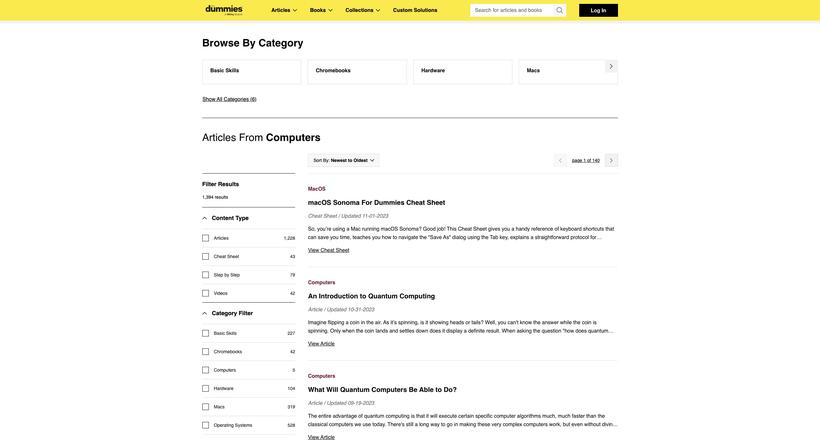 Task type: vqa. For each thing, say whether or not it's contained in the screenshot.
Home Ownership & Renting
no



Task type: locate. For each thing, give the bounding box(es) containing it.
region containing basic skills
[[199, 60, 621, 84]]

sort by: newest to oldest
[[314, 158, 368, 163]]

a left mac
[[347, 227, 349, 232]]

0 vertical spatial articles
[[271, 7, 290, 13]]

1 horizontal spatial hardware
[[421, 68, 445, 74]]

1 vertical spatial macs
[[214, 405, 225, 410]]

how
[[382, 235, 391, 241], [351, 243, 360, 249]]

2 42 from the top
[[290, 350, 295, 355]]

about
[[473, 243, 485, 249]]

0 vertical spatial of
[[587, 158, 591, 163]]

category down videos
[[212, 310, 237, 317]]

/ for will
[[324, 401, 325, 407]]

updated
[[341, 214, 361, 219], [327, 307, 346, 313], [327, 401, 346, 407]]

chromebooks
[[316, 68, 351, 74], [214, 350, 242, 355]]

what
[[308, 387, 325, 394]]

42
[[290, 291, 295, 296], [290, 350, 295, 355]]

a up at
[[531, 235, 534, 241]]

2 vertical spatial articles
[[214, 236, 229, 241]]

you up tells
[[330, 235, 339, 241]]

/ down 'introduction'
[[324, 307, 325, 313]]

sheet up you're
[[323, 214, 337, 219]]

how down teaches
[[351, 243, 360, 249]]

cheat up dialog
[[458, 227, 472, 232]]

1 horizontal spatial macos
[[381, 227, 398, 232]]

and
[[437, 243, 446, 249]]

step right by at the left
[[230, 273, 240, 278]]

5
[[293, 368, 295, 373]]

open collections list image
[[376, 9, 380, 12]]

from
[[239, 132, 263, 144]]

0 horizontal spatial macos
[[308, 199, 331, 207]]

1,394 results
[[202, 195, 228, 200]]

0 horizontal spatial using
[[333, 227, 345, 232]]

basic down category filter "dropdown button"
[[214, 331, 225, 337]]

0 horizontal spatial step
[[214, 273, 223, 278]]

basic down browse
[[210, 68, 224, 74]]

keyboard
[[560, 227, 582, 232]]

sheet down time, at the bottom of the page
[[336, 248, 349, 254]]

category filter button
[[202, 303, 253, 325]]

macos sonoma for dummies cheat sheet
[[308, 199, 445, 207]]

2023 right 09-
[[363, 401, 374, 407]]

0 vertical spatial basic skills
[[210, 68, 239, 74]]

1 horizontal spatial step
[[230, 273, 240, 278]]

0 vertical spatial how
[[382, 235, 391, 241]]

you up key, at right bottom
[[502, 227, 510, 232]]

1 vertical spatial hardware
[[214, 387, 233, 392]]

macos link
[[308, 185, 618, 194]]

an
[[308, 293, 317, 301]]

quantum inside what will quantum computers be able to do? link
[[340, 387, 370, 394]]

1 horizontal spatial filter
[[239, 310, 253, 317]]

basic skills down category filter "dropdown button"
[[214, 331, 237, 337]]

1,394
[[202, 195, 214, 200]]

0 vertical spatial filter
[[202, 181, 216, 188]]

a
[[347, 227, 349, 232], [512, 227, 514, 232], [531, 235, 534, 241]]

gives
[[488, 227, 500, 232]]

1 horizontal spatial the
[[420, 235, 427, 241]]

1 vertical spatial skills
[[226, 331, 237, 337]]

articles left open article categories image
[[271, 7, 290, 13]]

0 horizontal spatial a
[[347, 227, 349, 232]]

mac
[[351, 227, 361, 232]]

to up from
[[393, 235, 397, 241]]

sheet up job!
[[427, 199, 445, 207]]

step by step
[[214, 273, 240, 278]]

cookie consent banner dialog
[[0, 418, 820, 441]]

79
[[290, 273, 295, 278]]

moves
[[495, 243, 510, 249]]

/ down what
[[324, 401, 325, 407]]

1 vertical spatial 2023
[[363, 307, 374, 313]]

2 vertical spatial updated
[[327, 401, 346, 407]]

sheet left gives
[[473, 227, 487, 232]]

computers link
[[308, 279, 618, 287], [308, 373, 618, 381]]

0 vertical spatial /
[[338, 214, 340, 219]]

using
[[333, 227, 345, 232], [468, 235, 480, 241]]

category inside "dropdown button"
[[212, 310, 237, 317]]

how up cds
[[382, 235, 391, 241]]

cheat
[[406, 199, 425, 207], [308, 214, 322, 219], [458, 227, 472, 232], [321, 248, 334, 254], [214, 254, 226, 260]]

0 horizontal spatial the
[[402, 243, 410, 249]]

show all categories (6)
[[203, 97, 257, 102]]

1 vertical spatial view
[[308, 342, 319, 348]]

42 down 79
[[290, 291, 295, 296]]

oldest
[[354, 158, 368, 163]]

528
[[288, 423, 295, 429]]

1 vertical spatial /
[[324, 307, 325, 313]]

macos down macos
[[308, 199, 331, 207]]

browse
[[202, 37, 240, 49]]

in
[[602, 7, 606, 13]]

at
[[531, 243, 535, 249]]

42 down 227
[[290, 350, 295, 355]]

sonoma
[[333, 199, 360, 207]]

a left handy
[[512, 227, 514, 232]]

computers link up what will quantum computers be able to do? link
[[308, 373, 618, 381]]

dialog
[[452, 235, 466, 241]]

0 vertical spatial category
[[259, 37, 303, 49]]

basic skills link
[[202, 60, 301, 84], [202, 60, 301, 84]]

skills down category filter
[[226, 331, 237, 337]]

1 vertical spatial macos
[[381, 227, 398, 232]]

avoid
[[517, 243, 529, 249]]

teaches
[[353, 235, 371, 241]]

1 horizontal spatial a
[[512, 227, 514, 232]]

using up time, at the bottom of the page
[[333, 227, 345, 232]]

0 horizontal spatial of
[[555, 227, 559, 232]]

1 view from the top
[[308, 248, 319, 254]]

step left by at the left
[[214, 273, 223, 278]]

computers link up an introduction to quantum computing link on the bottom of the page
[[308, 279, 618, 287]]

1 vertical spatial quantum
[[340, 387, 370, 394]]

articles left from
[[202, 132, 236, 144]]

1 horizontal spatial of
[[587, 158, 591, 163]]

42 for chromebooks
[[290, 350, 295, 355]]

filter inside "dropdown button"
[[239, 310, 253, 317]]

0 vertical spatial skills
[[226, 68, 239, 74]]

2023
[[377, 214, 388, 219], [363, 307, 374, 313], [363, 401, 374, 407]]

2023 down macos sonoma for dummies cheat sheet
[[377, 214, 388, 219]]

/ down sonoma
[[338, 214, 340, 219]]

music
[[411, 243, 424, 249]]

you're
[[317, 227, 331, 232]]

region
[[199, 60, 621, 84]]

1 horizontal spatial using
[[468, 235, 480, 241]]

updated up mac
[[341, 214, 361, 219]]

tells
[[330, 243, 339, 249]]

0 horizontal spatial macs
[[214, 405, 225, 410]]

the left tab
[[481, 235, 489, 241]]

good
[[423, 227, 436, 232]]

using up about in the right bottom of the page
[[468, 235, 480, 241]]

articles up the cheat sheet
[[214, 236, 229, 241]]

introduction
[[319, 293, 358, 301]]

0 vertical spatial article
[[308, 307, 322, 313]]

you
[[502, 227, 510, 232], [330, 235, 339, 241], [372, 235, 381, 241], [341, 243, 349, 249], [463, 243, 471, 249]]

for
[[362, 199, 372, 207]]

1 horizontal spatial chromebooks
[[316, 68, 351, 74]]

227
[[288, 331, 295, 337]]

0 vertical spatial quantum
[[368, 293, 398, 301]]

1 vertical spatial of
[[555, 227, 559, 232]]

chromebooks link
[[308, 60, 407, 84], [308, 60, 407, 84]]

0 horizontal spatial how
[[351, 243, 360, 249]]

explains
[[510, 235, 529, 241]]

skills up show all categories (6) dropdown button
[[226, 68, 239, 74]]

cds
[[379, 243, 389, 249]]

category filter
[[212, 310, 253, 317]]

group
[[470, 4, 566, 17]]

2 vertical spatial /
[[324, 401, 325, 407]]

category right 'by'
[[259, 37, 303, 49]]

the up music
[[420, 235, 427, 241]]

warns
[[448, 243, 461, 249]]

1 horizontal spatial macs
[[527, 68, 540, 74]]

do?
[[444, 387, 457, 394]]

basic skills down browse
[[210, 68, 239, 74]]

0 vertical spatial view
[[308, 248, 319, 254]]

custom solutions
[[393, 7, 437, 13]]

articles for books
[[271, 7, 290, 13]]

1 vertical spatial filter
[[239, 310, 253, 317]]

shortcuts
[[583, 227, 604, 232]]

0 vertical spatial 42
[[290, 291, 295, 296]]

11-
[[362, 214, 369, 219]]

0 horizontal spatial chromebooks
[[214, 350, 242, 355]]

you down dialog
[[463, 243, 471, 249]]

macos
[[308, 199, 331, 207], [381, 227, 398, 232]]

open book categories image
[[328, 9, 333, 12]]

1 computers link from the top
[[308, 279, 618, 287]]

0 vertical spatial basic
[[210, 68, 224, 74]]

from
[[391, 243, 401, 249]]

1,228
[[284, 236, 295, 241]]

quantum
[[368, 293, 398, 301], [340, 387, 370, 394]]

1 vertical spatial how
[[351, 243, 360, 249]]

2 vertical spatial article
[[308, 401, 322, 407]]

0 vertical spatial macs
[[527, 68, 540, 74]]

of right 1
[[587, 158, 591, 163]]

1 vertical spatial articles
[[202, 132, 236, 144]]

0 vertical spatial chromebooks
[[316, 68, 351, 74]]

category
[[259, 37, 303, 49], [212, 310, 237, 317]]

can
[[308, 235, 316, 241]]

0 vertical spatial computers link
[[308, 279, 618, 287]]

43
[[290, 254, 295, 260]]

1 42 from the top
[[290, 291, 295, 296]]

article / updated 10-31-2023
[[308, 307, 374, 313]]

you up burn
[[372, 235, 381, 241]]

1 vertical spatial category
[[212, 310, 237, 317]]

burn
[[367, 243, 378, 249]]

2 computers link from the top
[[308, 373, 618, 381]]

updated down will
[[327, 401, 346, 407]]

1 vertical spatial using
[[468, 235, 480, 241]]

to left "do?" on the bottom right of page
[[436, 387, 442, 394]]

2023 for computers
[[363, 401, 374, 407]]

page
[[572, 158, 582, 163]]

so, you're using a mac running macos sonoma? good job! this cheat sheet gives you a handy reference of keyboard shortcuts that can save you time, teaches you how to navigate the "save as" dialog using the tab key, explains a straightforward protocol for backups, tells you how to burn cds from the music app, and warns you about six moves to avoid at all costs. view cheat sheet
[[308, 227, 614, 254]]

article for what
[[308, 401, 322, 407]]

save
[[318, 235, 329, 241]]

articles
[[271, 7, 290, 13], [202, 132, 236, 144], [214, 236, 229, 241]]

2 vertical spatial 2023
[[363, 401, 374, 407]]

1 vertical spatial updated
[[327, 307, 346, 313]]

hardware link
[[413, 60, 512, 84], [413, 60, 512, 84]]

1 vertical spatial chromebooks
[[214, 350, 242, 355]]

0 horizontal spatial category
[[212, 310, 237, 317]]

updated down 'introduction'
[[327, 307, 346, 313]]

computers
[[266, 132, 321, 144], [308, 280, 335, 286], [214, 368, 236, 373], [308, 374, 335, 380], [372, 387, 407, 394]]

2023 down an introduction to quantum computing
[[363, 307, 374, 313]]

1 vertical spatial computers link
[[308, 373, 618, 381]]

1 vertical spatial 42
[[290, 350, 295, 355]]

the down navigate on the bottom of the page
[[402, 243, 410, 249]]

of
[[587, 158, 591, 163], [555, 227, 559, 232]]

Search for articles and books text field
[[470, 4, 554, 17]]

of up straightforward
[[555, 227, 559, 232]]

macos up cds
[[381, 227, 398, 232]]

article for an
[[308, 307, 322, 313]]

1 vertical spatial basic skills
[[214, 331, 237, 337]]



Task type: describe. For each thing, give the bounding box(es) containing it.
view article
[[308, 342, 335, 348]]

319
[[288, 405, 295, 410]]

to down teaches
[[362, 243, 366, 249]]

job!
[[437, 227, 446, 232]]

what will quantum computers be able to do?
[[308, 387, 457, 394]]

view cheat sheet link
[[308, 247, 618, 255]]

systems
[[235, 423, 252, 429]]

by
[[224, 273, 229, 278]]

updated for introduction
[[327, 307, 346, 313]]

of inside button
[[587, 158, 591, 163]]

104
[[288, 387, 295, 392]]

19-
[[355, 401, 363, 407]]

01-
[[369, 214, 377, 219]]

macos sonoma for dummies cheat sheet link
[[308, 198, 618, 208]]

type
[[235, 215, 249, 222]]

so,
[[308, 227, 316, 232]]

0 vertical spatial hardware
[[421, 68, 445, 74]]

quantum inside an introduction to quantum computing link
[[368, 293, 398, 301]]

custom solutions link
[[393, 6, 437, 15]]

0 horizontal spatial hardware
[[214, 387, 233, 392]]

2 horizontal spatial the
[[481, 235, 489, 241]]

log in
[[591, 7, 606, 13]]

0 vertical spatial 2023
[[377, 214, 388, 219]]

navigate
[[399, 235, 418, 241]]

1 vertical spatial article
[[320, 342, 335, 348]]

updated for will
[[327, 401, 346, 407]]

cheat up so,
[[308, 214, 322, 219]]

backups,
[[308, 243, 329, 249]]

logo image
[[202, 5, 246, 16]]

2 horizontal spatial a
[[531, 235, 534, 241]]

an introduction to quantum computing link
[[308, 292, 618, 302]]

that
[[606, 227, 614, 232]]

1
[[583, 158, 586, 163]]

will
[[326, 387, 338, 394]]

10-
[[348, 307, 355, 313]]

chromebooks inside region
[[316, 68, 351, 74]]

content type
[[212, 215, 249, 222]]

2023 for quantum
[[363, 307, 374, 313]]

0 vertical spatial macos
[[308, 199, 331, 207]]

article / updated 09-19-2023
[[308, 401, 374, 407]]

browse by category
[[202, 37, 303, 49]]

be
[[409, 387, 417, 394]]

sort
[[314, 158, 322, 163]]

filter results
[[202, 181, 239, 188]]

to left avoid
[[511, 243, 516, 249]]

protocol
[[571, 235, 589, 241]]

all
[[537, 243, 542, 249]]

open article categories image
[[293, 9, 297, 12]]

sheet up 'step by step'
[[227, 254, 239, 260]]

1 step from the left
[[214, 273, 223, 278]]

straightforward
[[535, 235, 569, 241]]

cheat right dummies
[[406, 199, 425, 207]]

content type button
[[202, 208, 249, 229]]

computing
[[400, 293, 435, 301]]

books
[[310, 7, 326, 13]]

cheat sheet / updated 11-01-2023
[[308, 214, 388, 219]]

09-
[[348, 401, 355, 407]]

dummies
[[374, 199, 404, 207]]

solutions
[[414, 7, 437, 13]]

what will quantum computers be able to do? link
[[308, 386, 618, 395]]

cheat sheet
[[214, 254, 239, 260]]

cheat up 'step by step'
[[214, 254, 226, 260]]

results
[[215, 195, 228, 200]]

custom
[[393, 7, 412, 13]]

categories
[[224, 97, 249, 102]]

computers link for an introduction to quantum computing
[[308, 279, 618, 287]]

log
[[591, 7, 600, 13]]

2 step from the left
[[230, 273, 240, 278]]

42 for videos
[[290, 291, 295, 296]]

able
[[419, 387, 434, 394]]

view inside so, you're using a mac running macos sonoma? good job! this cheat sheet gives you a handy reference of keyboard shortcuts that can save you time, teaches you how to navigate the "save as" dialog using the tab key, explains a straightforward protocol for backups, tells you how to burn cds from the music app, and warns you about six moves to avoid at all costs. view cheat sheet
[[308, 248, 319, 254]]

2 view from the top
[[308, 342, 319, 348]]

1 vertical spatial basic
[[214, 331, 225, 337]]

31-
[[355, 307, 363, 313]]

this
[[447, 227, 457, 232]]

macos
[[308, 187, 326, 192]]

operating systems
[[214, 423, 252, 429]]

to up the 31- in the left bottom of the page
[[360, 293, 366, 301]]

content
[[212, 215, 234, 222]]

basic inside region
[[210, 68, 224, 74]]

cheat down save
[[321, 248, 334, 254]]

articles for 1,228
[[214, 236, 229, 241]]

computers link for what will quantum computers be able to do?
[[308, 373, 618, 381]]

newest
[[331, 158, 347, 163]]

for
[[590, 235, 596, 241]]

/ for introduction
[[324, 307, 325, 313]]

"save
[[428, 235, 442, 241]]

to left oldest
[[348, 158, 352, 163]]

time,
[[340, 235, 351, 241]]

of inside so, you're using a mac running macos sonoma? good job! this cheat sheet gives you a handy reference of keyboard shortcuts that can save you time, teaches you how to navigate the "save as" dialog using the tab key, explains a straightforward protocol for backups, tells you how to burn cds from the music app, and warns you about six moves to avoid at all costs. view cheat sheet
[[555, 227, 559, 232]]

results
[[218, 181, 239, 188]]

six
[[487, 243, 493, 249]]

1 horizontal spatial category
[[259, 37, 303, 49]]

key,
[[500, 235, 509, 241]]

macos inside so, you're using a mac running macos sonoma? good job! this cheat sheet gives you a handy reference of keyboard shortcuts that can save you time, teaches you how to navigate the "save as" dialog using the tab key, explains a straightforward protocol for backups, tells you how to burn cds from the music app, and warns you about six moves to avoid at all costs. view cheat sheet
[[381, 227, 398, 232]]

reference
[[531, 227, 553, 232]]

show all categories (6) button
[[202, 95, 257, 104]]

view article link
[[308, 340, 618, 349]]

tab
[[490, 235, 498, 241]]

operating
[[214, 423, 234, 429]]

handy
[[516, 227, 530, 232]]

log in link
[[579, 4, 618, 17]]

you down time, at the bottom of the page
[[341, 243, 349, 249]]

all
[[217, 97, 222, 102]]

0 vertical spatial using
[[333, 227, 345, 232]]

as"
[[443, 235, 451, 241]]

0 vertical spatial updated
[[341, 214, 361, 219]]

1 horizontal spatial how
[[382, 235, 391, 241]]

0 horizontal spatial filter
[[202, 181, 216, 188]]

videos
[[214, 291, 228, 296]]

collections
[[346, 7, 373, 13]]

an introduction to quantum computing
[[308, 293, 435, 301]]



